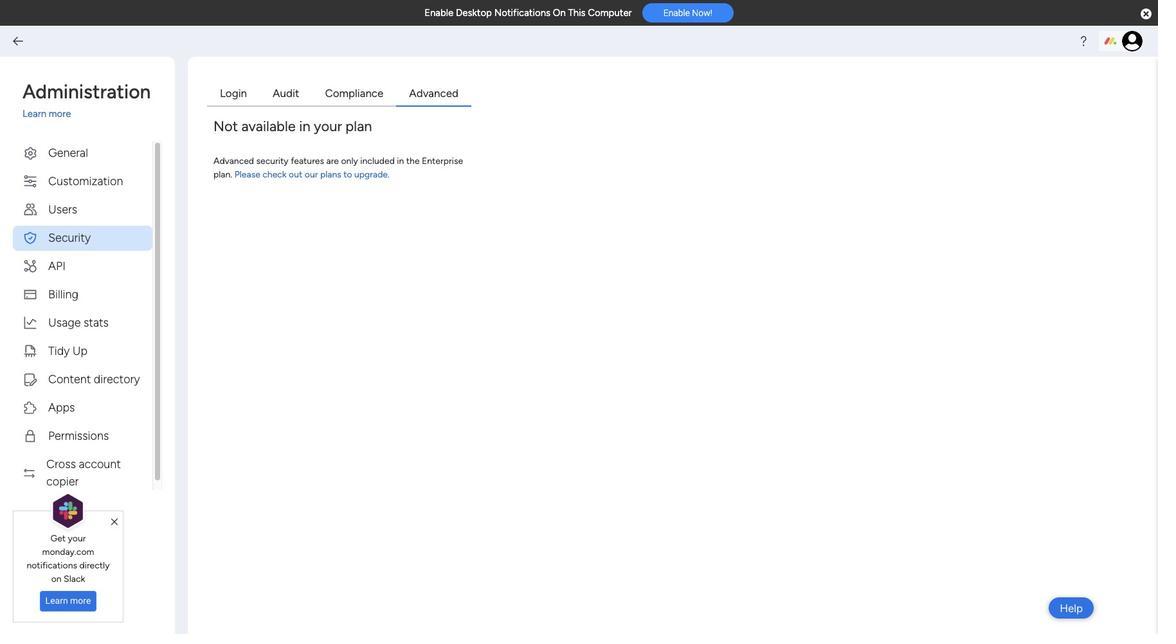 Task type: locate. For each thing, give the bounding box(es) containing it.
your left plan
[[314, 117, 342, 135]]

more inside learn more button
[[70, 596, 91, 606]]

advanced
[[409, 87, 459, 100], [214, 155, 254, 166]]

1 vertical spatial your
[[68, 533, 86, 544]]

in
[[299, 117, 311, 135], [397, 155, 404, 166]]

get
[[51, 533, 66, 544]]

computer
[[588, 7, 632, 19]]

directory
[[94, 372, 140, 386]]

more
[[49, 108, 71, 120], [70, 596, 91, 606]]

learn down administration
[[23, 108, 46, 120]]

0 horizontal spatial advanced
[[214, 155, 254, 166]]

cross
[[46, 457, 76, 471]]

1 horizontal spatial advanced
[[409, 87, 459, 100]]

security
[[48, 231, 91, 245]]

enable
[[425, 7, 454, 19], [664, 8, 690, 18]]

0 vertical spatial more
[[49, 108, 71, 120]]

more down slack
[[70, 596, 91, 606]]

security button
[[13, 225, 152, 251]]

dapulse x slim image
[[111, 517, 118, 528]]

check
[[263, 169, 287, 180]]

get your monday.com notifications directly on slack
[[27, 533, 110, 585]]

0 vertical spatial your
[[314, 117, 342, 135]]

in left the
[[397, 155, 404, 166]]

included
[[360, 155, 395, 166]]

audit
[[273, 87, 299, 100]]

security
[[256, 155, 289, 166]]

notifications
[[27, 560, 77, 571]]

plan.
[[214, 169, 232, 180]]

1 vertical spatial more
[[70, 596, 91, 606]]

on
[[51, 574, 62, 585]]

enable left desktop at left
[[425, 7, 454, 19]]

cross account copier button
[[13, 452, 152, 494]]

0 horizontal spatial your
[[68, 533, 86, 544]]

advanced for advanced security features are only included in the enterprise plan.
[[214, 155, 254, 166]]

in up features
[[299, 117, 311, 135]]

this
[[568, 7, 586, 19]]

more down administration
[[49, 108, 71, 120]]

enable inside enable now! button
[[664, 8, 690, 18]]

apps
[[48, 400, 75, 415]]

content
[[48, 372, 91, 386]]

1 horizontal spatial enable
[[664, 8, 690, 18]]

learn down 'on'
[[45, 596, 68, 606]]

1 vertical spatial learn
[[45, 596, 68, 606]]

learn
[[23, 108, 46, 120], [45, 596, 68, 606]]

apps button
[[13, 395, 152, 420]]

upgrade.
[[354, 169, 390, 180]]

enable now! button
[[643, 3, 734, 23]]

slack
[[64, 574, 85, 585]]

your
[[314, 117, 342, 135], [68, 533, 86, 544]]

1 vertical spatial advanced
[[214, 155, 254, 166]]

plan
[[346, 117, 372, 135]]

tidy up button
[[13, 339, 152, 364]]

0 vertical spatial in
[[299, 117, 311, 135]]

features
[[291, 155, 324, 166]]

permissions
[[48, 429, 109, 443]]

1 horizontal spatial your
[[314, 117, 342, 135]]

our
[[305, 169, 318, 180]]

now!
[[692, 8, 713, 18]]

login link
[[207, 82, 260, 106]]

cross account copier
[[46, 457, 121, 489]]

back to workspace image
[[12, 35, 24, 48]]

billing button
[[13, 282, 152, 307]]

please check out our plans to upgrade.
[[235, 169, 390, 180]]

help button
[[1049, 598, 1094, 619]]

1 horizontal spatial in
[[397, 155, 404, 166]]

kendall parks image
[[1123, 31, 1143, 51]]

stats
[[84, 316, 109, 330]]

up
[[73, 344, 88, 358]]

0 horizontal spatial enable
[[425, 7, 454, 19]]

1 vertical spatial in
[[397, 155, 404, 166]]

enable for enable desktop notifications on this computer
[[425, 7, 454, 19]]

login
[[220, 87, 247, 100]]

0 vertical spatial learn
[[23, 108, 46, 120]]

audit link
[[260, 82, 312, 106]]

enable now!
[[664, 8, 713, 18]]

enable left now!
[[664, 8, 690, 18]]

enable desktop notifications on this computer
[[425, 7, 632, 19]]

advanced inside advanced security features are only included in the enterprise plan.
[[214, 155, 254, 166]]

your up monday.com
[[68, 533, 86, 544]]

0 vertical spatial advanced
[[409, 87, 459, 100]]

in inside advanced security features are only included in the enterprise plan.
[[397, 155, 404, 166]]

out
[[289, 169, 303, 180]]

advanced inside advanced link
[[409, 87, 459, 100]]



Task type: vqa. For each thing, say whether or not it's contained in the screenshot.
Delete,
no



Task type: describe. For each thing, give the bounding box(es) containing it.
please
[[235, 169, 260, 180]]

permissions button
[[13, 424, 152, 449]]

the
[[406, 155, 420, 166]]

compliance
[[325, 87, 384, 100]]

only
[[341, 155, 358, 166]]

learn more link
[[23, 107, 162, 121]]

monday.com
[[42, 547, 94, 558]]

to
[[344, 169, 352, 180]]

customization
[[48, 174, 123, 188]]

users
[[48, 202, 77, 216]]

general
[[48, 146, 88, 160]]

usage
[[48, 316, 81, 330]]

learn more
[[45, 596, 91, 606]]

tidy up
[[48, 344, 88, 358]]

billing
[[48, 287, 78, 301]]

advanced security features are only included in the enterprise plan.
[[214, 155, 463, 180]]

content directory button
[[13, 367, 152, 392]]

general button
[[13, 141, 152, 166]]

advanced link
[[397, 82, 472, 106]]

users button
[[13, 197, 152, 222]]

not available in your plan
[[214, 117, 372, 135]]

administration learn more
[[23, 80, 151, 120]]

0 horizontal spatial in
[[299, 117, 311, 135]]

available
[[242, 117, 296, 135]]

enterprise
[[422, 155, 463, 166]]

dapulse close image
[[1141, 8, 1152, 21]]

your inside get your monday.com notifications directly on slack
[[68, 533, 86, 544]]

on
[[553, 7, 566, 19]]

learn inside administration learn more
[[23, 108, 46, 120]]

tidy
[[48, 344, 70, 358]]

not
[[214, 117, 238, 135]]

more inside administration learn more
[[49, 108, 71, 120]]

usage stats
[[48, 316, 109, 330]]

help
[[1060, 602, 1083, 615]]

plans
[[320, 169, 341, 180]]

content directory
[[48, 372, 140, 386]]

directly
[[79, 560, 110, 571]]

usage stats button
[[13, 310, 152, 336]]

desktop
[[456, 7, 492, 19]]

notifications
[[495, 7, 551, 19]]

learn more button
[[40, 591, 97, 612]]

copier
[[46, 474, 79, 489]]

advanced for advanced
[[409, 87, 459, 100]]

api
[[48, 259, 66, 273]]

customization button
[[13, 169, 152, 194]]

enable for enable now!
[[664, 8, 690, 18]]

please check out our plans to upgrade. link
[[235, 169, 390, 180]]

administration
[[23, 80, 151, 104]]

account
[[79, 457, 121, 471]]

are
[[326, 155, 339, 166]]

help image
[[1078, 35, 1090, 48]]

compliance link
[[312, 82, 397, 106]]

api button
[[13, 254, 152, 279]]

learn inside button
[[45, 596, 68, 606]]



